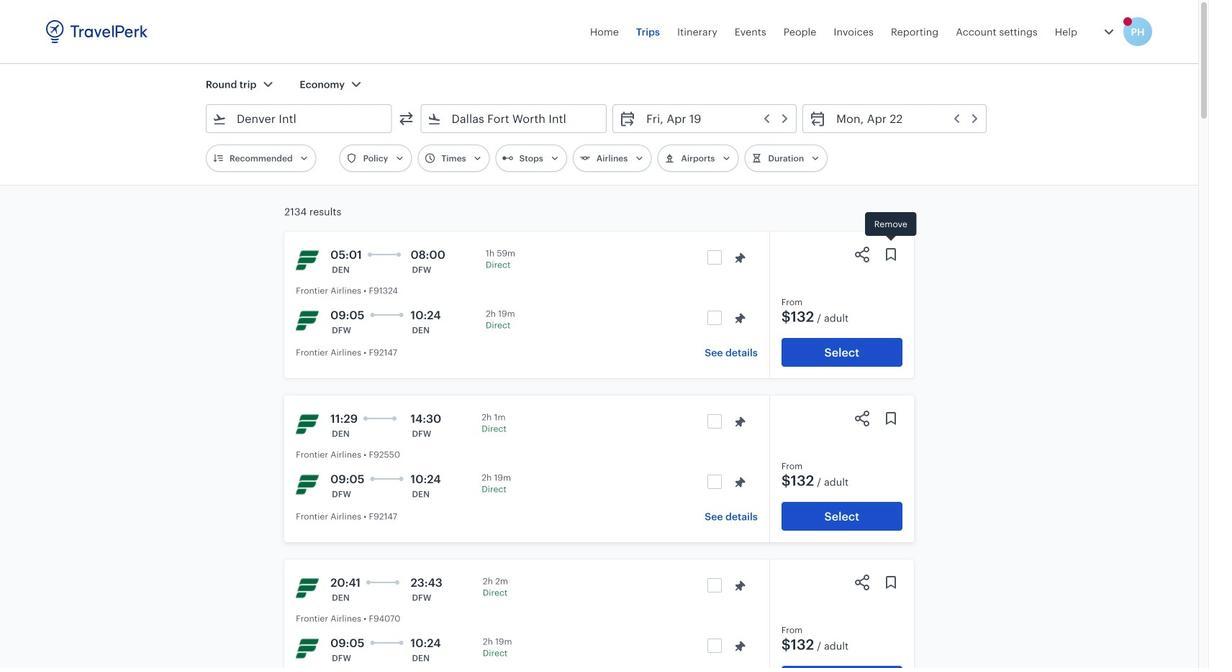 Task type: describe. For each thing, give the bounding box(es) containing it.
Depart field
[[636, 107, 790, 130]]

From search field
[[227, 107, 372, 130]]

Return field
[[826, 107, 980, 130]]



Task type: locate. For each thing, give the bounding box(es) containing it.
To search field
[[442, 107, 587, 130]]

4 frontier airlines image from the top
[[296, 577, 319, 600]]

frontier airlines image
[[296, 474, 319, 497], [296, 638, 319, 661]]

tooltip
[[865, 212, 917, 243]]

2 frontier airlines image from the top
[[296, 638, 319, 661]]

frontier airlines image for second frontier airlines icon from the bottom of the page
[[296, 474, 319, 497]]

1 frontier airlines image from the top
[[296, 474, 319, 497]]

1 vertical spatial frontier airlines image
[[296, 638, 319, 661]]

1 frontier airlines image from the top
[[296, 249, 319, 272]]

frontier airlines image
[[296, 249, 319, 272], [296, 309, 319, 333], [296, 413, 319, 436], [296, 577, 319, 600]]

frontier airlines image for fourth frontier airlines icon
[[296, 638, 319, 661]]

2 frontier airlines image from the top
[[296, 309, 319, 333]]

0 vertical spatial frontier airlines image
[[296, 474, 319, 497]]

3 frontier airlines image from the top
[[296, 413, 319, 436]]



Task type: vqa. For each thing, say whether or not it's contained in the screenshot.
2nd Frontier Airlines icon from the top
yes



